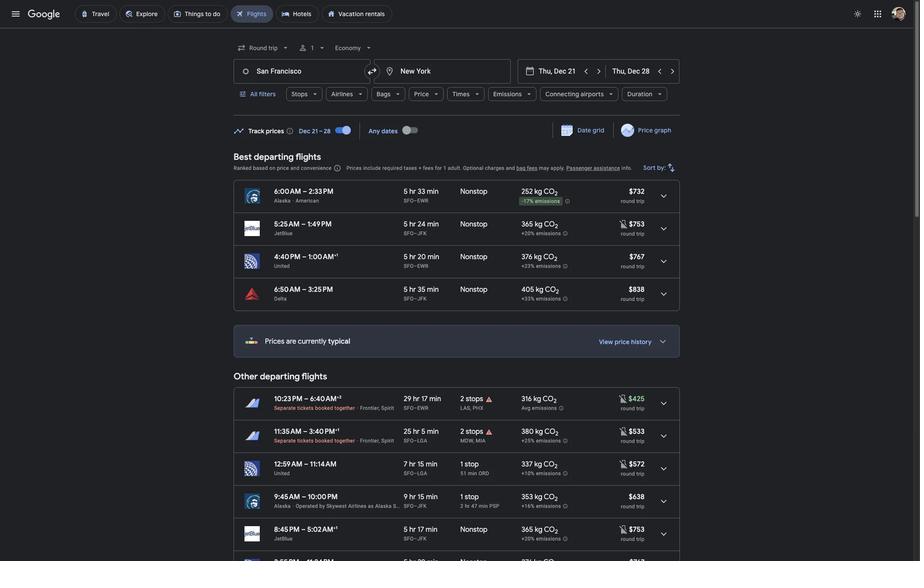 Task type: locate. For each thing, give the bounding box(es) containing it.
0 vertical spatial ewr
[[417, 198, 429, 204]]

365 down the 17%
[[522, 220, 533, 229]]

15 inside 9 hr 15 min sfo – jfk
[[418, 493, 424, 502]]

leaves san francisco international airport at 8:45 pm on thursday, december 21 and arrives at john f. kennedy international airport at 5:02 am on friday, december 22. element
[[274, 525, 338, 535]]

1 vertical spatial 1 stop flight. element
[[461, 493, 479, 503]]

5 for 5 hr 17 min
[[404, 526, 408, 535]]

1 inside "1 stop 2 hr 47 min psp"
[[461, 493, 463, 502]]

1 vertical spatial separate tickets booked together. this trip includes tickets from multiple airlines. missed connections may be protected by kiwi.com.. element
[[274, 438, 355, 444]]

1 1 stop flight. element from the top
[[461, 460, 479, 470]]

1 separate tickets booked together from the top
[[274, 405, 355, 412]]

1 vertical spatial departing
[[260, 371, 300, 382]]

2 nonstop from the top
[[461, 220, 488, 229]]

1 2 stops from the top
[[461, 395, 483, 404]]

min right 20
[[428, 253, 439, 262]]

sfo down 7
[[404, 471, 414, 477]]

jfk for 35
[[417, 296, 427, 302]]

1 horizontal spatial price
[[638, 126, 653, 134]]

0 vertical spatial 2 stops flight. element
[[461, 395, 483, 405]]

stop up 47
[[465, 493, 479, 502]]

1 +20% emissions from the top
[[522, 231, 561, 237]]

total duration 5 hr 35 min. element
[[404, 286, 461, 296]]

1 +20% from the top
[[522, 231, 535, 237]]

+
[[419, 165, 422, 171], [334, 252, 336, 258], [337, 395, 339, 400], [335, 427, 338, 433], [333, 525, 336, 531]]

1 horizontal spatial and
[[506, 165, 515, 171]]

$753 for 5 hr 17 min
[[629, 526, 645, 535]]

kg inside '316 kg co 2'
[[534, 395, 541, 404]]

– down the total duration 25 hr 5 min. element on the bottom
[[414, 438, 417, 444]]

Arrival time: 3:40 PM on  Friday, December 22. text field
[[309, 427, 339, 436]]

1 vertical spatial 2 stops
[[461, 428, 483, 436]]

1 vertical spatial 2 stops flight. element
[[461, 428, 483, 438]]

separate down 11:35 am at bottom
[[274, 438, 296, 444]]

separate tickets booked together for 6:40 am
[[274, 405, 355, 412]]

kg up avg emissions
[[534, 395, 541, 404]]

5 for 5 hr 33 min
[[404, 187, 408, 196]]

co
[[544, 187, 555, 196], [544, 220, 555, 229], [544, 253, 554, 262], [545, 286, 556, 294], [543, 395, 554, 404], [545, 428, 556, 436], [544, 460, 555, 469], [544, 493, 555, 502], [544, 526, 555, 535]]

mdw
[[461, 438, 473, 444]]

0 vertical spatial  image
[[357, 405, 358, 412]]

stops button
[[286, 84, 323, 105]]

round trip down $753 text field at the top of the page
[[621, 231, 645, 237]]

spirit for 25
[[381, 438, 394, 444]]

$838 round trip
[[621, 286, 645, 303]]

6:40 am
[[310, 395, 337, 404]]

1 vertical spatial price
[[638, 126, 653, 134]]

1 inside 11:35 am – 3:40 pm + 1
[[338, 427, 339, 433]]

3 nonstop flight. element from the top
[[461, 253, 488, 263]]

hr left 35
[[409, 286, 416, 294]]

2 nonstop flight. element from the top
[[461, 220, 488, 230]]

round trip down $753 text box
[[621, 537, 645, 543]]

10:23 pm
[[274, 395, 303, 404]]

departing up on
[[254, 152, 294, 163]]

sfo inside 5 hr 20 min sfo – ewr
[[404, 263, 414, 269]]

1 vertical spatial frontier,
[[360, 438, 380, 444]]

skywest
[[393, 504, 414, 510]]

– inside 5 hr 35 min sfo – jfk
[[414, 296, 417, 302]]

3 round from the top
[[621, 264, 635, 270]]

learn more about ranking image
[[333, 164, 341, 172]]

1 frontier, from the top
[[360, 405, 380, 412]]

2 $753 from the top
[[629, 526, 645, 535]]

4:40 pm – 1:00 am + 1
[[274, 252, 338, 262]]

0 vertical spatial price
[[414, 90, 429, 98]]

2 up -17% emissions
[[555, 190, 558, 198]]

1 sfo from the top
[[404, 198, 414, 204]]

1 fees from the left
[[423, 165, 434, 171]]

jfk inside 5 hr 35 min sfo – jfk
[[417, 296, 427, 302]]

0 horizontal spatial  image
[[292, 504, 294, 510]]

separate down "10:23 pm" text box
[[274, 405, 296, 412]]

sfo for 5 hr 33 min
[[404, 198, 414, 204]]

co inside 252 kg co 2
[[544, 187, 555, 196]]

separate tickets booked together. this trip includes tickets from multiple airlines. missed connections may be protected by kiwi.com.. element down leaves san francisco international airport at 10:23 pm on thursday, december 21 and arrives at newark liberty international airport at 6:40 am on saturday, december 23. element
[[274, 405, 355, 412]]

round down $753 text field at the top of the page
[[621, 231, 635, 237]]

1 vertical spatial booked
[[315, 438, 333, 444]]

– down total duration 9 hr 15 min. "element"
[[414, 504, 417, 510]]

nonstop for 5 hr 17 min
[[461, 526, 488, 535]]

best departing flights
[[234, 152, 321, 163]]

layover (1 of 2) is a 9 hr 10 min overnight layover at harry reid international airport in las vegas. layover (2 of 2) is a 12 hr 17 min layover at phoenix sky harbor international airport in phoenix. element
[[461, 405, 517, 412]]

round
[[621, 198, 635, 204], [621, 231, 635, 237], [621, 264, 635, 270], [621, 296, 635, 303], [621, 406, 635, 412], [621, 439, 635, 445], [621, 471, 635, 477], [621, 504, 635, 510], [621, 537, 635, 543]]

and
[[291, 165, 300, 171], [506, 165, 515, 171]]

4 nonstop from the top
[[461, 286, 488, 294]]

min inside 25 hr 5 min sfo – lga
[[427, 428, 439, 436]]

0 vertical spatial frontier, spirit
[[360, 405, 394, 412]]

kg for 5 hr 17 min
[[535, 526, 543, 535]]

9 round from the top
[[621, 537, 635, 543]]

this price for this flight doesn't include overhead bin access. if you need a carry-on bag, use the bags filter to update prices. image down $732 round trip
[[619, 219, 629, 230]]

flight details. leaves san francisco international airport at 10:23 pm on thursday, december 21 and arrives at newark liberty international airport at 6:40 am on saturday, december 23. image
[[654, 393, 674, 414]]

sfo inside 9 hr 15 min sfo – jfk
[[404, 504, 414, 510]]

1 vertical spatial jetblue
[[274, 536, 293, 542]]

1 tickets from the top
[[297, 405, 314, 412]]

1 vertical spatial  image
[[357, 438, 358, 444]]

trip down $572
[[637, 471, 645, 477]]

2 inside the 380 kg co 2
[[556, 430, 559, 438]]

1 vertical spatial 365
[[522, 526, 533, 535]]

ewr down total duration 29 hr 17 min. element
[[417, 405, 429, 412]]

3 trip from the top
[[637, 264, 645, 270]]

0 vertical spatial $753
[[629, 220, 645, 229]]

7 sfo from the top
[[404, 471, 414, 477]]

+23%
[[522, 263, 535, 270]]

kg for 5 hr 35 min
[[536, 286, 544, 294]]

0 horizontal spatial prices
[[265, 337, 285, 346]]

adult.
[[448, 165, 462, 171]]

date grid button
[[555, 123, 612, 138]]

kg inside 252 kg co 2
[[535, 187, 542, 196]]

2 and from the left
[[506, 165, 515, 171]]

0 vertical spatial stops
[[466, 395, 483, 404]]

5:25 am
[[274, 220, 300, 229]]

all filters
[[250, 90, 276, 98]]

separate tickets booked together. this trip includes tickets from multiple airlines. missed connections may be protected by kiwi.com.. element for 6:40 am
[[274, 405, 355, 412]]

6 round from the top
[[621, 439, 635, 445]]

838 US dollars text field
[[629, 286, 645, 294]]

leaves san francisco international airport at 6:00 am on thursday, december 21 and arrives at newark liberty international airport at 2:33 pm on thursday, december 21. element
[[274, 187, 334, 196]]

767 US dollars text field
[[630, 253, 645, 262]]

min inside 5 hr 33 min sfo – ewr
[[427, 187, 439, 196]]

kg for 5 hr 33 min
[[535, 187, 542, 196]]

1 horizontal spatial  image
[[357, 438, 358, 444]]

– inside 5 hr 20 min sfo – ewr
[[414, 263, 417, 269]]

sfo down '9'
[[404, 504, 414, 510]]

+ inside 8:45 pm – 5:02 am + 1
[[333, 525, 336, 531]]

kg for 5 hr 24 min
[[535, 220, 543, 229]]

1 vertical spatial $753
[[629, 526, 645, 535]]

0 vertical spatial frontier,
[[360, 405, 380, 412]]

1 vertical spatial 365 kg co 2
[[522, 526, 558, 536]]

2 up +23% emissions
[[554, 256, 558, 263]]

9:45 am – 10:00 pm
[[274, 493, 338, 502]]

 image for 11:35 am – 3:40 pm + 1
[[357, 438, 358, 444]]

767 US dollars text field
[[630, 559, 645, 562]]

+20% emissions down +16% emissions at the right of the page
[[522, 536, 561, 542]]

2 inside 376 kg co 2
[[554, 256, 558, 263]]

1 round trip from the top
[[621, 231, 645, 237]]

airlines inside airlines popup button
[[331, 90, 353, 98]]

price right the view
[[615, 338, 630, 346]]

1 vertical spatial tickets
[[297, 438, 314, 444]]

jetblue down 8:45 pm
[[274, 536, 293, 542]]

9 trip from the top
[[637, 537, 645, 543]]

5 nonstop from the top
[[461, 526, 488, 535]]

1 jetblue from the top
[[274, 231, 293, 237]]

25
[[404, 428, 412, 436]]

9 sfo from the top
[[404, 536, 414, 542]]

2 vertical spatial ewr
[[417, 405, 429, 412]]

co inside the 380 kg co 2
[[545, 428, 556, 436]]

4 trip from the top
[[637, 296, 645, 303]]

15 for 9
[[418, 493, 424, 502]]

round trip down '$533'
[[621, 439, 645, 445]]

Departure time: 5:25 AM. text field
[[274, 220, 300, 229]]

1 vertical spatial  image
[[292, 504, 294, 510]]

1 stop flight. element
[[461, 460, 479, 470], [461, 493, 479, 503]]

united
[[274, 263, 290, 269], [274, 471, 290, 477]]

trip inside $838 round trip
[[637, 296, 645, 303]]

11:14 am
[[310, 460, 337, 469]]

+20% emissions for 5 hr 17 min
[[522, 536, 561, 542]]

0 vertical spatial spirit
[[381, 405, 394, 412]]

hr
[[409, 187, 416, 196], [409, 220, 416, 229], [409, 253, 416, 262], [409, 286, 416, 294], [413, 395, 420, 404], [413, 428, 420, 436], [409, 460, 416, 469], [409, 493, 416, 502], [465, 504, 470, 510], [409, 526, 416, 535]]

5 trip from the top
[[637, 406, 645, 412]]

jfk inside 5 hr 24 min sfo – jfk
[[417, 231, 427, 237]]

1 vertical spatial 15
[[418, 493, 424, 502]]

emissions for 25 hr 5 min
[[536, 438, 561, 444]]

365 for 5 hr 17 min
[[522, 526, 533, 535]]

round trip for 5 hr 24 min
[[621, 231, 645, 237]]

1 vertical spatial separate
[[274, 438, 296, 444]]

sfo inside 5 hr 35 min sfo – jfk
[[404, 296, 414, 302]]

convenience
[[301, 165, 332, 171]]

+20% down '+16%'
[[522, 536, 535, 542]]

prices for prices are currently typical
[[265, 337, 285, 346]]

jfk inside 5 hr 17 min sfo – jfk
[[417, 536, 427, 542]]

+ inside 10:23 pm – 6:40 am + 2
[[337, 395, 339, 400]]

1 vertical spatial stops
[[466, 428, 483, 436]]

min up the total duration 5 hr 29 min. element
[[426, 526, 438, 535]]

, for 25 hr 5 min
[[473, 438, 474, 444]]

flight details. leaves san francisco international airport at 9:45 am on thursday, december 21 and arrives at john f. kennedy international airport at 10:00 pm on thursday, december 21. image
[[654, 491, 674, 512]]

– inside 5 hr 33 min sfo – ewr
[[414, 198, 417, 204]]

5 inside 5 hr 33 min sfo – ewr
[[404, 187, 408, 196]]

lga for 15
[[417, 471, 427, 477]]

co for 7 hr 15 min
[[544, 460, 555, 469]]

price inside popup button
[[414, 90, 429, 98]]

kg
[[535, 187, 542, 196], [535, 220, 543, 229], [534, 253, 542, 262], [536, 286, 544, 294], [534, 395, 541, 404], [535, 428, 543, 436], [535, 460, 542, 469], [535, 493, 543, 502], [535, 526, 543, 535]]

2 365 from the top
[[522, 526, 533, 535]]

4 round from the top
[[621, 296, 635, 303]]

price left graph
[[638, 126, 653, 134]]

based
[[253, 165, 268, 171]]

1 vertical spatial separate tickets booked together
[[274, 438, 355, 444]]

total duration 5 hr 20 min. element
[[404, 253, 461, 263]]

view
[[599, 338, 613, 346]]

8 round from the top
[[621, 504, 635, 510]]

Departure time: 8:45 PM. text field
[[274, 526, 300, 535]]

0 vertical spatial together
[[335, 405, 355, 412]]

sfo inside 7 hr 15 min sfo – lga
[[404, 471, 414, 477]]

round down '$425'
[[621, 406, 635, 412]]

0 vertical spatial airlines
[[331, 90, 353, 98]]

airlines
[[331, 90, 353, 98], [348, 504, 367, 510]]

sfo inside 5 hr 24 min sfo – jfk
[[404, 231, 414, 237]]

0 vertical spatial prices
[[347, 165, 362, 171]]

trip down $838
[[637, 296, 645, 303]]

11:35 am – 3:40 pm + 1
[[274, 427, 339, 436]]

min right '9'
[[426, 493, 438, 502]]

1 vertical spatial united
[[274, 471, 290, 477]]

kg for 25 hr 5 min
[[535, 428, 543, 436]]

all
[[250, 90, 258, 98]]

1 vertical spatial lga
[[417, 471, 427, 477]]

hr inside 5 hr 24 min sfo – jfk
[[409, 220, 416, 229]]

0 vertical spatial separate tickets booked together. this trip includes tickets from multiple airlines. missed connections may be protected by kiwi.com.. element
[[274, 405, 355, 412]]

sort
[[644, 164, 656, 172]]

732 US dollars text field
[[629, 187, 645, 196]]

sfo for 5 hr 35 min
[[404, 296, 414, 302]]

1 horizontal spatial ,
[[473, 438, 474, 444]]

Arrival time: 2:33 PM. text field
[[309, 187, 334, 196]]

fees left for
[[423, 165, 434, 171]]

17
[[421, 395, 428, 404], [418, 526, 424, 535]]

1 vertical spatial 17
[[418, 526, 424, 535]]

405 kg co 2
[[522, 286, 559, 296]]

1 nonstop from the top
[[461, 187, 488, 196]]

0 vertical spatial 365
[[522, 220, 533, 229]]

separate for 10:23 pm
[[274, 405, 296, 412]]

1 vertical spatial +20% emissions
[[522, 536, 561, 542]]

ewr down 33
[[417, 198, 429, 204]]

2 stops up mdw , mia
[[461, 428, 483, 436]]

2 separate from the top
[[274, 438, 296, 444]]

– down "total duration 5 hr 33 min." "element"
[[414, 198, 417, 204]]

$732 round trip
[[621, 187, 645, 204]]

1 lga from the top
[[417, 438, 427, 444]]

Departure time: 6:50 AM. text field
[[274, 286, 301, 294]]

6 sfo from the top
[[404, 438, 414, 444]]

8:45 pm
[[274, 526, 300, 535]]

35
[[418, 286, 426, 294]]

sfo down the total duration 5 hr 35 min. element
[[404, 296, 414, 302]]

3 ewr from the top
[[417, 405, 429, 412]]

nonstop for 5 hr 33 min
[[461, 187, 488, 196]]

1 booked from the top
[[315, 405, 333, 412]]

min inside 7 hr 15 min sfo – lga
[[426, 460, 438, 469]]

0 vertical spatial separate
[[274, 405, 296, 412]]

1 horizontal spatial  image
[[357, 405, 358, 412]]

 image
[[292, 198, 294, 204], [357, 438, 358, 444]]

hr for 5 hr 17 min
[[409, 526, 416, 535]]

emissions for 5 hr 20 min
[[536, 263, 561, 270]]

emissions down 353 kg co 2
[[536, 504, 561, 510]]

Arrival time: 1:49 PM. text field
[[307, 220, 332, 229]]

nonstop flight. element
[[461, 187, 488, 198], [461, 220, 488, 230], [461, 253, 488, 263], [461, 286, 488, 296], [461, 526, 488, 536], [461, 559, 488, 562]]

0 horizontal spatial  image
[[292, 198, 294, 204]]

$838
[[629, 286, 645, 294]]

– left 6:40 am
[[304, 395, 309, 404]]

None field
[[234, 40, 294, 56], [332, 40, 377, 56], [234, 40, 294, 56], [332, 40, 377, 56]]

 image
[[357, 405, 358, 412], [292, 504, 294, 510]]

kg up +23% emissions
[[534, 253, 542, 262]]

1 together from the top
[[335, 405, 355, 412]]

jfk inside 9 hr 15 min sfo – jfk
[[417, 504, 427, 510]]

0 horizontal spatial ,
[[470, 405, 471, 412]]

2 frontier, spirit from the top
[[360, 438, 394, 444]]

Arrival time: 6:40 AM on  Saturday, December 23. text field
[[310, 395, 342, 404]]

0 vertical spatial 15
[[418, 460, 424, 469]]

1 vertical spatial stop
[[465, 493, 479, 502]]

airlines inside main content
[[348, 504, 367, 510]]

337 kg co 2
[[522, 460, 558, 471]]

0 vertical spatial separate tickets booked together
[[274, 405, 355, 412]]

round down this price for this flight doesn't include overhead bin access. if you need a carry-on bag, use the bags filter to update prices. image
[[621, 471, 635, 477]]

365 kg co 2 for 5 hr 24 min
[[522, 220, 558, 230]]

2 tickets from the top
[[297, 438, 314, 444]]

leaves san francisco international airport at 4:40 pm on thursday, december 21 and arrives at newark liberty international airport at 1:00 am on friday, december 22. element
[[274, 252, 338, 262]]

min right 47
[[479, 504, 488, 510]]

365 for 5 hr 24 min
[[522, 220, 533, 229]]

together down arrival time: 3:40 pm on  friday, december 22. text field in the bottom left of the page
[[335, 438, 355, 444]]

total duration 5 hr 33 min. element
[[404, 187, 461, 198]]

total duration 5 hr 17 min. element
[[404, 526, 461, 536]]

ewr down 20
[[417, 263, 429, 269]]

1 vertical spatial +20%
[[522, 536, 535, 542]]

stop inside "1 stop 2 hr 47 min psp"
[[465, 493, 479, 502]]

flights up leaves san francisco international airport at 10:23 pm on thursday, december 21 and arrives at newark liberty international airport at 6:40 am on saturday, december 23. element
[[302, 371, 327, 382]]

– up operated
[[302, 493, 306, 502]]

17 inside 5 hr 17 min sfo – jfk
[[418, 526, 424, 535]]

none search field containing all filters
[[234, 37, 680, 116]]

frontier, for 25
[[360, 438, 380, 444]]

trip down $767
[[637, 264, 645, 270]]

loading results progress bar
[[0, 28, 914, 30]]

round down $732 text field
[[621, 198, 635, 204]]

2 for 5 hr 33 min
[[555, 190, 558, 198]]

5 down skywest
[[404, 526, 408, 535]]

ord
[[479, 471, 489, 477]]

ewr inside 5 hr 20 min sfo – ewr
[[417, 263, 429, 269]]

,
[[470, 405, 471, 412], [473, 438, 474, 444]]

min right 7
[[426, 460, 438, 469]]

round down $767
[[621, 264, 635, 270]]

view price history image
[[653, 331, 674, 352]]

2 jfk from the top
[[417, 296, 427, 302]]

+16%
[[522, 504, 535, 510]]

min inside 5 hr 20 min sfo – ewr
[[428, 253, 439, 262]]

this price for this flight doesn't include overhead bin access. if you need a carry-on bag, use the bags filter to update prices. image for 5 hr 17 min
[[619, 525, 629, 535]]

0 vertical spatial lga
[[417, 438, 427, 444]]

0 vertical spatial +20% emissions
[[522, 231, 561, 237]]

kg down +16% emissions at the right of the page
[[535, 526, 543, 535]]

1 round from the top
[[621, 198, 635, 204]]

min right 35
[[427, 286, 439, 294]]

hr down skywest
[[409, 526, 416, 535]]

4 sfo from the top
[[404, 296, 414, 302]]

2 separate tickets booked together. this trip includes tickets from multiple airlines. missed connections may be protected by kiwi.com.. element from the top
[[274, 438, 355, 444]]

layover (1 of 2) is a 2 hr 22 min layover at chicago midway international airport in chicago. layover (2 of 2) is a 12 hr 25 min overnight layover at miami international airport in miami. element
[[461, 438, 517, 445]]

0 vertical spatial united
[[274, 263, 290, 269]]

2 stops up las , phx
[[461, 395, 483, 404]]

10:00 pm
[[308, 493, 338, 502]]

0 vertical spatial ,
[[470, 405, 471, 412]]

flight details. leaves san francisco international airport at 11:35 am on thursday, december 21 and arrives at laguardia airport at 3:40 pm on friday, december 22. image
[[654, 426, 674, 447]]

0 horizontal spatial fees
[[423, 165, 434, 171]]

0 vertical spatial departing
[[254, 152, 294, 163]]

phx
[[473, 405, 484, 412]]

hr inside 5 hr 17 min sfo – jfk
[[409, 526, 416, 535]]

emissions down 405 kg co 2
[[536, 296, 561, 302]]

price for price graph
[[638, 126, 653, 134]]

and left bag
[[506, 165, 515, 171]]

Departure time: 6:00 AM. text field
[[274, 187, 301, 196]]

graph
[[654, 126, 671, 134]]

None text field
[[234, 59, 371, 84]]

+ inside 4:40 pm – 1:00 am + 1
[[334, 252, 336, 258]]

0 vertical spatial 2 stops
[[461, 395, 483, 404]]

– inside 12:59 am – 11:14 am united
[[304, 460, 308, 469]]

leaves san francisco international airport at 9:45 am on thursday, december 21 and arrives at john f. kennedy international airport at 10:00 pm on thursday, december 21. element
[[274, 493, 338, 502]]

4 jfk from the top
[[417, 536, 427, 542]]

1 jfk from the top
[[417, 231, 427, 237]]

2 sfo from the top
[[404, 231, 414, 237]]

2 +20% from the top
[[522, 536, 535, 542]]

$638 round trip
[[621, 493, 645, 510]]

1 vertical spatial prices
[[265, 337, 285, 346]]

booked for 3:40 pm
[[315, 438, 333, 444]]

separate for 11:35 am
[[274, 438, 296, 444]]

2 inside 337 kg co 2
[[555, 463, 558, 471]]

jfk down 35
[[417, 296, 427, 302]]

– inside 10:23 pm – 6:40 am + 2
[[304, 395, 309, 404]]

3 jfk from the top
[[417, 504, 427, 510]]

Arrival time: 5:02 AM on  Friday, December 22. text field
[[307, 525, 338, 535]]

0 vertical spatial jetblue
[[274, 231, 293, 237]]

round trip for 5 hr 17 min
[[621, 537, 645, 543]]

main content containing best departing flights
[[234, 120, 680, 562]]

airlines right stops popup button
[[331, 90, 353, 98]]

min right the 25
[[427, 428, 439, 436]]

co down -17% emissions
[[544, 220, 555, 229]]

5 round trip from the top
[[621, 537, 645, 543]]

– down total duration 5 hr 24 min. 'element'
[[414, 231, 417, 237]]

lga down the total duration 25 hr 5 min. element on the bottom
[[417, 438, 427, 444]]

sfo inside 29 hr 17 min sfo – ewr
[[404, 405, 414, 412]]

2 spirit from the top
[[381, 438, 394, 444]]

– inside 25 hr 5 min sfo – lga
[[414, 438, 417, 444]]

1 and from the left
[[291, 165, 300, 171]]

0 vertical spatial booked
[[315, 405, 333, 412]]

trip inside $767 round trip
[[637, 264, 645, 270]]

stop inside 1 stop 51 min ord
[[465, 460, 479, 469]]

2 inside 252 kg co 2
[[555, 190, 558, 198]]

1 ewr from the top
[[417, 198, 429, 204]]

2 stops flight. element up mdw , mia
[[461, 428, 483, 438]]

hr inside "1 stop 2 hr 47 min psp"
[[465, 504, 470, 510]]

and down best departing flights
[[291, 165, 300, 171]]

min inside 5 hr 17 min sfo – jfk
[[426, 526, 438, 535]]

sfo down total duration 5 hr 24 min. 'element'
[[404, 231, 414, 237]]

1 frontier, spirit from the top
[[360, 405, 394, 412]]

0 vertical spatial 17
[[421, 395, 428, 404]]

0 vertical spatial stop
[[465, 460, 479, 469]]

avg emissions
[[522, 406, 557, 412]]

8 trip from the top
[[637, 504, 645, 510]]

1 horizontal spatial fees
[[527, 165, 538, 171]]

$753 left flight details. leaves san francisco international airport at 5:25 am on thursday, december 21 and arrives at john f. kennedy international airport at 1:49 pm on thursday, december 21. image
[[629, 220, 645, 229]]

1 2 stops flight. element from the top
[[461, 395, 483, 405]]

hr for 5 hr 24 min
[[409, 220, 416, 229]]

2 2 stops from the top
[[461, 428, 483, 436]]

1 365 kg co 2 from the top
[[522, 220, 558, 230]]

1 nonstop flight. element from the top
[[461, 187, 488, 198]]

365 kg co 2 down -17% emissions
[[522, 220, 558, 230]]

3 nonstop from the top
[[461, 253, 488, 262]]

round trip
[[621, 231, 645, 237], [621, 406, 645, 412], [621, 439, 645, 445], [621, 471, 645, 477], [621, 537, 645, 543]]

5 round from the top
[[621, 406, 635, 412]]

tickets
[[297, 405, 314, 412], [297, 438, 314, 444]]

min inside 5 hr 24 min sfo – jfk
[[427, 220, 439, 229]]

currently
[[298, 337, 327, 346]]

0 horizontal spatial price
[[414, 90, 429, 98]]

stop
[[465, 460, 479, 469], [465, 493, 479, 502]]

0 vertical spatial  image
[[292, 198, 294, 204]]

leaves san francisco international airport at 12:59 am on thursday, december 21 and arrives at laguardia airport at 11:14 am on thursday, december 21. element
[[274, 460, 337, 469]]

1 vertical spatial spirit
[[381, 438, 394, 444]]

1 horizontal spatial prices
[[347, 165, 362, 171]]

jetblue inside 5:25 am – 1:49 pm jetblue
[[274, 231, 293, 237]]

date
[[578, 126, 591, 134]]

5 for 5 hr 20 min
[[404, 253, 408, 262]]

1 stop from the top
[[465, 460, 479, 469]]

co inside 353 kg co 2
[[544, 493, 555, 502]]

1 stops from the top
[[466, 395, 483, 404]]

kg inside 337 kg co 2
[[535, 460, 542, 469]]

fees right bag
[[527, 165, 538, 171]]

leaves san francisco international airport at 6:50 am on thursday, december 21 and arrives at john f. kennedy international airport at 3:25 pm on thursday, december 21. element
[[274, 286, 333, 294]]

trip inside $732 round trip
[[637, 198, 645, 204]]

1 vertical spatial together
[[335, 438, 355, 444]]

1 separate from the top
[[274, 405, 296, 412]]

7 hr 15 min sfo – lga
[[404, 460, 438, 477]]

operated
[[296, 504, 318, 510]]

find the best price region
[[234, 120, 680, 145]]

+20% emissions up 376 kg co 2
[[522, 231, 561, 237]]

lga inside 7 hr 15 min sfo – lga
[[417, 471, 427, 477]]

jfk down 24
[[417, 231, 427, 237]]

1:49 pm
[[307, 220, 332, 229]]

frontier, spirit
[[360, 405, 394, 412], [360, 438, 394, 444]]

jfk for 17
[[417, 536, 427, 542]]

las
[[461, 405, 470, 412]]

2 booked from the top
[[315, 438, 333, 444]]

0 vertical spatial 1 stop flight. element
[[461, 460, 479, 470]]

 image for 10:23 pm – 6:40 am + 2
[[357, 405, 358, 412]]

emissions for 9 hr 15 min
[[536, 504, 561, 510]]

2 stops from the top
[[466, 428, 483, 436]]

1 inside popup button
[[311, 44, 315, 51]]

separate tickets booked together. this trip includes tickets from multiple airlines. missed connections may be protected by kiwi.com.. element
[[274, 405, 355, 412], [274, 438, 355, 444]]

hr inside 7 hr 15 min sfo – lga
[[409, 460, 416, 469]]

flight details. leaves san francisco international airport at 4:40 pm on thursday, december 21 and arrives at newark liberty international airport at 1:00 am on friday, december 22. image
[[654, 251, 674, 272]]

1 $753 from the top
[[629, 220, 645, 229]]

2 +20% emissions from the top
[[522, 536, 561, 542]]

2 together from the top
[[335, 438, 355, 444]]

1 vertical spatial frontier, spirit
[[360, 438, 394, 444]]

co inside '316 kg co 2'
[[543, 395, 554, 404]]

co inside 405 kg co 2
[[545, 286, 556, 294]]

None search field
[[234, 37, 680, 116]]

separate tickets booked together down leaves san francisco international airport at 10:23 pm on thursday, december 21 and arrives at newark liberty international airport at 6:40 am on saturday, december 23. element
[[274, 405, 355, 412]]

departing
[[254, 152, 294, 163], [260, 371, 300, 382]]

17 inside 29 hr 17 min sfo – ewr
[[421, 395, 428, 404]]

2 stops flight. element
[[461, 395, 483, 405], [461, 428, 483, 438]]

times button
[[447, 84, 485, 105]]

+33%
[[522, 296, 535, 302]]

alaska
[[274, 198, 291, 204], [274, 504, 291, 510], [375, 504, 392, 510]]

sfo down "total duration 5 hr 33 min." "element"
[[404, 198, 414, 204]]

– inside 11:35 am – 3:40 pm + 1
[[303, 428, 308, 436]]

booked down 3:40 pm
[[315, 438, 333, 444]]

4 round trip from the top
[[621, 471, 645, 477]]

+ inside 11:35 am – 3:40 pm + 1
[[335, 427, 338, 433]]

sfo inside 5 hr 17 min sfo – jfk
[[404, 536, 414, 542]]

trip down $753 text box
[[637, 537, 645, 543]]

2 separate tickets booked together from the top
[[274, 438, 355, 444]]

co up +25% emissions
[[545, 428, 556, 436]]

emissions up 376 kg co 2
[[536, 231, 561, 237]]

2 stops
[[461, 395, 483, 404], [461, 428, 483, 436]]

hr inside 29 hr 17 min sfo – ewr
[[413, 395, 420, 404]]

5 left 20
[[404, 253, 408, 262]]

all filters button
[[234, 84, 283, 105]]

3:40 pm
[[309, 428, 335, 436]]

emissions for 29 hr 17 min
[[532, 406, 557, 412]]

departing up 10:23 pm
[[260, 371, 300, 382]]

0 vertical spatial flights
[[296, 152, 321, 163]]

8 sfo from the top
[[404, 504, 414, 510]]

sfo
[[404, 198, 414, 204], [404, 231, 414, 237], [404, 263, 414, 269], [404, 296, 414, 302], [404, 405, 414, 412], [404, 438, 414, 444], [404, 471, 414, 477], [404, 504, 414, 510], [404, 536, 414, 542]]

2 stop from the top
[[465, 493, 479, 502]]

1 vertical spatial ,
[[473, 438, 474, 444]]

flights for other departing flights
[[302, 371, 327, 382]]

sfo inside 25 hr 5 min sfo – lga
[[404, 438, 414, 444]]

2 inside 405 kg co 2
[[556, 288, 559, 296]]

min inside 1 stop 51 min ord
[[468, 471, 477, 477]]

tickets for 10:23 pm
[[297, 405, 314, 412]]

2 united from the top
[[274, 471, 290, 477]]

2 365 kg co 2 from the top
[[522, 526, 558, 536]]

2 ewr from the top
[[417, 263, 429, 269]]

7 round from the top
[[621, 471, 635, 477]]

ewr for 33
[[417, 198, 429, 204]]

kg up +10% emissions
[[535, 460, 542, 469]]

2 round from the top
[[621, 231, 635, 237]]

2 down +16% emissions at the right of the page
[[555, 528, 558, 536]]

1 365 from the top
[[522, 220, 533, 229]]

2 for 5 hr 20 min
[[554, 256, 558, 263]]

7 trip from the top
[[637, 471, 645, 477]]

1 vertical spatial flights
[[302, 371, 327, 382]]

$753 for 5 hr 24 min
[[629, 220, 645, 229]]

+23% emissions
[[522, 263, 561, 270]]

sfo for 7 hr 15 min
[[404, 471, 414, 477]]

delta
[[274, 296, 287, 302]]

kg inside 376 kg co 2
[[534, 253, 542, 262]]

this price for this flight doesn't include overhead bin access. if you need a carry-on bag, use the bags filter to update prices. image for 5 hr 24 min
[[619, 219, 629, 230]]

stops for 25 hr 5 min
[[466, 428, 483, 436]]

, inside layover (1 of 2) is a 9 hr 10 min overnight layover at harry reid international airport in las vegas. layover (2 of 2) is a 12 hr 17 min layover at phoenix sky harbor international airport in phoenix. element
[[470, 405, 471, 412]]

sfo for 5 hr 24 min
[[404, 231, 414, 237]]

united down departure time: 12:59 am. text field
[[274, 471, 290, 477]]

times
[[453, 90, 470, 98]]

5 inside 5 hr 17 min sfo – jfk
[[404, 526, 408, 535]]

min
[[427, 187, 439, 196], [427, 220, 439, 229], [428, 253, 439, 262], [427, 286, 439, 294], [430, 395, 441, 404], [427, 428, 439, 436], [426, 460, 438, 469], [468, 471, 477, 477], [426, 493, 438, 502], [479, 504, 488, 510], [426, 526, 438, 535]]

5 nonstop flight. element from the top
[[461, 526, 488, 536]]

emissions down 252 kg co 2
[[535, 198, 560, 205]]

15 for 7
[[418, 460, 424, 469]]

co up +33% emissions
[[545, 286, 556, 294]]

+16% emissions
[[522, 504, 561, 510]]

0 vertical spatial +20%
[[522, 231, 535, 237]]

ewr inside 5 hr 33 min sfo – ewr
[[417, 198, 429, 204]]

2:33 pm
[[309, 187, 334, 196]]

365 kg co 2 down +16% emissions at the right of the page
[[522, 526, 558, 536]]

0 vertical spatial 365 kg co 2
[[522, 220, 558, 230]]

None text field
[[374, 59, 511, 84]]

1 horizontal spatial price
[[615, 338, 630, 346]]

kg down -17% emissions
[[535, 220, 543, 229]]

2 lga from the top
[[417, 471, 427, 477]]

min inside 9 hr 15 min sfo – jfk
[[426, 493, 438, 502]]

$753 left flight details. leaves san francisco international airport at 8:45 pm on thursday, december 21 and arrives at john f. kennedy international airport at 5:02 am on friday, december 22. icon
[[629, 526, 645, 535]]

5 inside 25 hr 5 min sfo – lga
[[421, 428, 425, 436]]

connecting airports
[[545, 90, 604, 98]]

hr left 20
[[409, 253, 416, 262]]

sfo inside 5 hr 33 min sfo – ewr
[[404, 198, 414, 204]]

2 1 stop flight. element from the top
[[461, 493, 479, 503]]

min inside "1 stop 2 hr 47 min psp"
[[479, 504, 488, 510]]

1 inside 1 stop 51 min ord
[[461, 460, 463, 469]]

frontier,
[[360, 405, 380, 412], [360, 438, 380, 444]]

stop up 51
[[465, 460, 479, 469]]

– down total duration 29 hr 17 min. element
[[414, 405, 417, 412]]

kg inside 353 kg co 2
[[535, 493, 543, 502]]

alaska down 6:00 am
[[274, 198, 291, 204]]

1 stop flight. element for 9 hr 15 min
[[461, 493, 479, 503]]

this price for this flight doesn't include overhead bin access. if you need a carry-on bag, use the bags filter to update prices. image
[[619, 459, 629, 470]]

$533
[[629, 428, 645, 436]]

 image for 9:45 am – 10:00 pm
[[292, 504, 294, 510]]

0 horizontal spatial and
[[291, 165, 300, 171]]

jfk down total duration 5 hr 17 min. element
[[417, 536, 427, 542]]

Arrival time: 1:00 AM on  Friday, December 22. text field
[[308, 252, 338, 262]]

kg inside 405 kg co 2
[[536, 286, 544, 294]]

1 spirit from the top
[[381, 405, 394, 412]]

ewr inside 29 hr 17 min sfo – ewr
[[417, 405, 429, 412]]

1 vertical spatial ewr
[[417, 263, 429, 269]]

1 trip from the top
[[637, 198, 645, 204]]

hr inside 5 hr 20 min sfo – ewr
[[409, 253, 416, 262]]

5 hr 17 min sfo – jfk
[[404, 526, 438, 542]]

0 vertical spatial price
[[277, 165, 289, 171]]

lga inside 25 hr 5 min sfo – lga
[[417, 438, 427, 444]]

5 inside 5 hr 35 min sfo – jfk
[[404, 286, 408, 294]]

5 sfo from the top
[[404, 405, 414, 412]]

1 vertical spatial price
[[615, 338, 630, 346]]

4 nonstop flight. element from the top
[[461, 286, 488, 296]]

, left phx
[[470, 405, 471, 412]]

min inside 5 hr 35 min sfo – jfk
[[427, 286, 439, 294]]

5 left 24
[[404, 220, 408, 229]]

sfo for 5 hr 17 min
[[404, 536, 414, 542]]

nonstop for 5 hr 24 min
[[461, 220, 488, 229]]

2 for 29 hr 17 min
[[554, 398, 557, 405]]

hr inside 25 hr 5 min sfo – lga
[[413, 428, 420, 436]]

nonstop flight. element for 5 hr 24 min
[[461, 220, 488, 230]]

2 frontier, from the top
[[360, 438, 380, 444]]

round down $638 text box
[[621, 504, 635, 510]]

flights
[[296, 152, 321, 163], [302, 371, 327, 382]]

this price for this flight doesn't include overhead bin access. if you need a carry-on bag, use the bags filter to update prices. image
[[619, 219, 629, 230], [618, 394, 629, 404], [619, 427, 629, 437], [619, 525, 629, 535]]

3 round trip from the top
[[621, 439, 645, 445]]

3 sfo from the top
[[404, 263, 414, 269]]

hr right 29
[[413, 395, 420, 404]]

main content
[[234, 120, 680, 562]]

2 up +25% emissions
[[556, 430, 559, 438]]

prices left are
[[265, 337, 285, 346]]

1 vertical spatial airlines
[[348, 504, 367, 510]]

+25% emissions
[[522, 438, 561, 444]]

2 2 stops flight. element from the top
[[461, 428, 483, 438]]

15 right '9'
[[418, 493, 424, 502]]

1 separate tickets booked together. this trip includes tickets from multiple airlines. missed connections may be protected by kiwi.com.. element from the top
[[274, 405, 355, 412]]

2 round trip from the top
[[621, 406, 645, 412]]

hr left 47
[[465, 504, 470, 510]]

price inside button
[[638, 126, 653, 134]]

trip inside $638 round trip
[[637, 504, 645, 510]]

0 vertical spatial tickets
[[297, 405, 314, 412]]

ewr
[[417, 198, 429, 204], [417, 263, 429, 269], [417, 405, 429, 412]]



Task type: describe. For each thing, give the bounding box(es) containing it.
11:35 am
[[274, 428, 302, 436]]

+ for 5:02 am
[[333, 525, 336, 531]]

51
[[461, 471, 467, 477]]

view price history
[[599, 338, 652, 346]]

572 US dollars text field
[[629, 460, 645, 469]]

nonstop flight. element for 5 hr 17 min
[[461, 526, 488, 536]]

swap origin and destination. image
[[367, 66, 378, 77]]

main menu image
[[10, 9, 21, 19]]

mdw , mia
[[461, 438, 486, 444]]

jfk for 15
[[417, 504, 427, 510]]

– inside 5 hr 17 min sfo – jfk
[[414, 536, 417, 542]]

american
[[296, 198, 319, 204]]

typical
[[328, 337, 350, 346]]

$767
[[630, 253, 645, 262]]

charges
[[485, 165, 505, 171]]

united inside 12:59 am – 11:14 am united
[[274, 471, 290, 477]]

filters
[[259, 90, 276, 98]]

– inside 5:25 am – 1:49 pm jetblue
[[301, 220, 306, 229]]

prices are currently typical
[[265, 337, 350, 346]]

kg for 29 hr 17 min
[[534, 395, 541, 404]]

apply.
[[551, 165, 565, 171]]

sfo for 29 hr 17 min
[[404, 405, 414, 412]]

duration button
[[622, 84, 668, 105]]

flight details. leaves san francisco international airport at 12:59 am on thursday, december 21 and arrives at laguardia airport at 11:14 am on thursday, december 21. image
[[654, 459, 674, 480]]

6 nonstop flight. element from the top
[[461, 559, 488, 562]]

– inside 8:45 pm – 5:02 am + 1
[[301, 526, 306, 535]]

380 kg co 2
[[522, 428, 559, 438]]

hr for 9 hr 15 min
[[409, 493, 416, 502]]

2 for 7 hr 15 min
[[555, 463, 558, 471]]

round inside $838 round trip
[[621, 296, 635, 303]]

6:00 am
[[274, 187, 301, 196]]

history
[[631, 338, 652, 346]]

lga for 5
[[417, 438, 427, 444]]

track
[[249, 127, 264, 135]]

Arrival time: 11:24 PM. text field
[[307, 559, 334, 562]]

hr for 5 hr 35 min
[[409, 286, 416, 294]]

include
[[363, 165, 381, 171]]

hr for 25 hr 5 min
[[413, 428, 420, 436]]

nonstop flight. element for 5 hr 20 min
[[461, 253, 488, 263]]

taxes
[[404, 165, 417, 171]]

co for 25 hr 5 min
[[545, 428, 556, 436]]

33
[[418, 187, 425, 196]]

stop for 7 hr 15 min
[[465, 460, 479, 469]]

5:25 am – 1:49 pm jetblue
[[274, 220, 332, 237]]

airlines button
[[326, 84, 368, 105]]

co for 5 hr 24 min
[[544, 220, 555, 229]]

25 hr 5 min sfo – lga
[[404, 428, 439, 444]]

as
[[368, 504, 374, 510]]

+20% for 5 hr 24 min
[[522, 231, 535, 237]]

alaska right as
[[375, 504, 392, 510]]

ewr for 17
[[417, 405, 429, 412]]

533 US dollars text field
[[629, 428, 645, 436]]

1 united from the top
[[274, 263, 290, 269]]

5 hr 35 min sfo – jfk
[[404, 286, 439, 302]]

may
[[539, 165, 549, 171]]

2 up las
[[461, 395, 464, 404]]

Departure time: 4:40 PM. text field
[[274, 253, 301, 262]]

by
[[319, 504, 325, 510]]

optional
[[463, 165, 484, 171]]

hr for 5 hr 33 min
[[409, 187, 416, 196]]

leaves san francisco international airport at 2:55 pm on thursday, december 21 and arrives at newark liberty international airport at 11:24 pm on thursday, december 21. element
[[274, 559, 334, 562]]

12:59 am – 11:14 am united
[[274, 460, 337, 477]]

alaska for 9:45 am – 10:00 pm
[[274, 504, 291, 510]]

layover (1 of 1) is a 51 min layover at o'hare international airport in chicago. element
[[461, 470, 517, 477]]

sort by: button
[[640, 157, 680, 178]]

emissions button
[[488, 84, 537, 105]]

together for 3:40 pm
[[335, 438, 355, 444]]

separate tickets booked together. this trip includes tickets from multiple airlines. missed connections may be protected by kiwi.com.. element for 3:40 pm
[[274, 438, 355, 444]]

change appearance image
[[848, 3, 868, 24]]

passenger assistance button
[[567, 165, 620, 171]]

1 stop flight. element for 7 hr 15 min
[[461, 460, 479, 470]]

other
[[234, 371, 258, 382]]

316 kg co 2
[[522, 395, 557, 405]]

252 kg co 2
[[522, 187, 558, 198]]

price button
[[409, 84, 444, 105]]

price for price
[[414, 90, 429, 98]]

min for 1 stop
[[468, 471, 477, 477]]

, for 29 hr 17 min
[[470, 405, 471, 412]]

– inside 7 hr 15 min sfo – lga
[[414, 471, 417, 477]]

 image for 6:00 am – 2:33 pm
[[292, 198, 294, 204]]

dec 21 – 28
[[299, 127, 331, 135]]

emissions for 7 hr 15 min
[[536, 471, 561, 477]]

5 hr 33 min sfo – ewr
[[404, 187, 439, 204]]

learn more about tracked prices image
[[286, 127, 294, 135]]

for
[[435, 165, 442, 171]]

round inside $767 round trip
[[621, 264, 635, 270]]

376
[[522, 253, 533, 262]]

nonstop for 5 hr 20 min
[[461, 253, 488, 262]]

leaves san francisco international airport at 10:23 pm on thursday, december 21 and arrives at newark liberty international airport at 6:40 am on saturday, december 23. element
[[274, 395, 342, 404]]

Departure time: 11:35 AM. text field
[[274, 428, 302, 436]]

638 US dollars text field
[[629, 493, 645, 502]]

min for 9 hr 15 min
[[426, 493, 438, 502]]

$638
[[629, 493, 645, 502]]

round trip for 29 hr 17 min
[[621, 406, 645, 412]]

4:40 pm
[[274, 253, 301, 262]]

Departure time: 2:55 PM. text field
[[274, 559, 299, 562]]

Departure time: 10:23 PM. text field
[[274, 395, 303, 404]]

flight details. leaves san francisco international airport at 5:25 am on thursday, december 21 and arrives at john f. kennedy international airport at 1:49 pm on thursday, december 21. image
[[654, 218, 674, 239]]

2 stops for 25 hr 5 min
[[461, 428, 483, 436]]

+20% for 5 hr 17 min
[[522, 536, 535, 542]]

337
[[522, 460, 533, 469]]

5 for 5 hr 35 min
[[404, 286, 408, 294]]

flight details. leaves san francisco international airport at 6:00 am on thursday, december 21 and arrives at newark liberty international airport at 2:33 pm on thursday, december 21. image
[[654, 186, 674, 207]]

2 for 25 hr 5 min
[[556, 430, 559, 438]]

departing for best
[[254, 152, 294, 163]]

Departure time: 9:45 AM. text field
[[274, 493, 300, 502]]

stops
[[292, 90, 308, 98]]

-17% emissions
[[522, 198, 560, 205]]

co for 5 hr 20 min
[[544, 253, 554, 262]]

6:00 am – 2:33 pm
[[274, 187, 334, 196]]

Arrival time: 11:14 AM. text field
[[310, 460, 337, 469]]

Return text field
[[613, 60, 653, 83]]

+ for 3:40 pm
[[335, 427, 338, 433]]

Departure text field
[[539, 60, 579, 83]]

frontier, spirit for 29
[[360, 405, 394, 412]]

co for 9 hr 15 min
[[544, 493, 555, 502]]

dates
[[382, 127, 398, 135]]

leaves san francisco international airport at 11:35 am on thursday, december 21 and arrives at laguardia airport at 3:40 pm on friday, december 22. element
[[274, 427, 339, 436]]

– inside 29 hr 17 min sfo – ewr
[[414, 405, 417, 412]]

Arrival time: 3:25 PM. text field
[[308, 286, 333, 294]]

stop for 9 hr 15 min
[[465, 493, 479, 502]]

2 stops flight. element for 29 hr 17 min
[[461, 395, 483, 405]]

total duration 5 hr 24 min. element
[[404, 220, 461, 230]]

round trip for 7 hr 15 min
[[621, 471, 645, 477]]

layover (1 of 1) is a 2 hr 47 min layover at palm springs international airport in palm springs. element
[[461, 503, 517, 510]]

stops for 29 hr 17 min
[[466, 395, 483, 404]]

total duration 7 hr 15 min. element
[[404, 460, 461, 470]]

this price for this flight doesn't include overhead bin access. if you need a carry-on bag, use the bags filter to update prices. image for 29 hr 17 min
[[618, 394, 629, 404]]

hr for 5 hr 20 min
[[409, 253, 416, 262]]

ranked based on price and convenience
[[234, 165, 332, 171]]

price graph button
[[616, 123, 678, 138]]

other departing flights
[[234, 371, 327, 382]]

1 inside 8:45 pm – 5:02 am + 1
[[336, 525, 338, 531]]

leaves san francisco international airport at 5:25 am on thursday, december 21 and arrives at john f. kennedy international airport at 1:49 pm on thursday, december 21. element
[[274, 220, 332, 229]]

2 fees from the left
[[527, 165, 538, 171]]

753 US dollars text field
[[629, 220, 645, 229]]

total duration 29 hr 17 min. element
[[404, 395, 461, 405]]

– inside 5 hr 24 min sfo – jfk
[[414, 231, 417, 237]]

29
[[404, 395, 411, 404]]

1 stop 51 min ord
[[461, 460, 489, 477]]

min for 25 hr 5 min
[[427, 428, 439, 436]]

by:
[[657, 164, 666, 172]]

– inside 6:50 am – 3:25 pm delta
[[302, 286, 307, 294]]

365 kg co 2 for 5 hr 17 min
[[522, 526, 558, 536]]

17%
[[524, 198, 534, 205]]

– up american
[[303, 187, 307, 196]]

round inside $638 round trip
[[621, 504, 635, 510]]

425 US dollars text field
[[629, 395, 645, 404]]

2 for 5 hr 17 min
[[555, 528, 558, 536]]

17 for 5
[[418, 526, 424, 535]]

flights for best departing flights
[[296, 152, 321, 163]]

round inside $732 round trip
[[621, 198, 635, 204]]

1 inside 4:40 pm – 1:00 am + 1
[[336, 252, 338, 258]]

2 trip from the top
[[637, 231, 645, 237]]

380
[[522, 428, 534, 436]]

connecting
[[545, 90, 579, 98]]

5 hr 24 min sfo – jfk
[[404, 220, 439, 237]]

together for 6:40 am
[[335, 405, 355, 412]]

skywest
[[327, 504, 347, 510]]

prices for prices include required taxes + fees for 1 adult. optional charges and bag fees may apply. passenger assistance
[[347, 165, 362, 171]]

this price for this flight doesn't include overhead bin access. if you need a carry-on bag, use the bags filter to update prices. image for 25 hr 5 min
[[619, 427, 629, 437]]

flight details. leaves san francisco international airport at 6:50 am on thursday, december 21 and arrives at john f. kennedy international airport at 3:25 pm on thursday, december 21. image
[[654, 284, 674, 305]]

353
[[522, 493, 533, 502]]

2 stops for 29 hr 17 min
[[461, 395, 483, 404]]

min for 5 hr 17 min
[[426, 526, 438, 535]]

frontier, spirit for 25
[[360, 438, 394, 444]]

6 trip from the top
[[637, 439, 645, 445]]

kg for 9 hr 15 min
[[535, 493, 543, 502]]

co for 5 hr 33 min
[[544, 187, 555, 196]]

+10%
[[522, 471, 535, 477]]

sfo for 25 hr 5 min
[[404, 438, 414, 444]]

20
[[418, 253, 426, 262]]

co for 5 hr 17 min
[[544, 526, 555, 535]]

12:59 am
[[274, 460, 302, 469]]

2 inside "1 stop 2 hr 47 min psp"
[[461, 504, 464, 510]]

total duration 25 hr 5 min. element
[[404, 428, 461, 438]]

sort by:
[[644, 164, 666, 172]]

$425
[[629, 395, 645, 404]]

emissions for 5 hr 17 min
[[536, 536, 561, 542]]

assistance
[[594, 165, 620, 171]]

connecting airports button
[[540, 84, 619, 105]]

ewr for 20
[[417, 263, 429, 269]]

co for 5 hr 35 min
[[545, 286, 556, 294]]

emissions for 5 hr 24 min
[[536, 231, 561, 237]]

6:50 am
[[274, 286, 301, 294]]

tickets for 11:35 am
[[297, 438, 314, 444]]

2 up 'mdw'
[[461, 428, 464, 436]]

total duration 5 hr 29 min. element
[[404, 559, 461, 562]]

on
[[269, 165, 276, 171]]

min for 5 hr 20 min
[[428, 253, 439, 262]]

2 stops flight. element for 25 hr 5 min
[[461, 428, 483, 438]]

prices
[[266, 127, 284, 135]]

grid
[[593, 126, 605, 134]]

avg
[[522, 406, 531, 412]]

– inside 4:40 pm – 1:00 am + 1
[[302, 253, 307, 262]]

2 for 5 hr 35 min
[[556, 288, 559, 296]]

0 horizontal spatial price
[[277, 165, 289, 171]]

nonstop for 5 hr 35 min
[[461, 286, 488, 294]]

any dates
[[369, 127, 398, 135]]

flight details. leaves san francisco international airport at 8:45 pm on thursday, december 21 and arrives at john f. kennedy international airport at 5:02 am on friday, december 22. image
[[654, 524, 674, 545]]

min for 7 hr 15 min
[[426, 460, 438, 469]]

– inside 9 hr 15 min sfo – jfk
[[414, 504, 417, 510]]

duration
[[628, 90, 653, 98]]

+25%
[[522, 438, 535, 444]]

2 jetblue from the top
[[274, 536, 293, 542]]

las , phx
[[461, 405, 484, 412]]

376 kg co 2
[[522, 253, 558, 263]]

best
[[234, 152, 252, 163]]

kg for 5 hr 20 min
[[534, 253, 542, 262]]

total duration 9 hr 15 min. element
[[404, 493, 461, 503]]

emissions for 5 hr 35 min
[[536, 296, 561, 302]]

sfo for 5 hr 20 min
[[404, 263, 414, 269]]

prices include required taxes + fees for 1 adult. optional charges and bag fees may apply. passenger assistance
[[347, 165, 620, 171]]

753 US dollars text field
[[629, 526, 645, 535]]

Arrival time: 10:00 PM. text field
[[308, 493, 338, 502]]

$767 round trip
[[621, 253, 645, 270]]

min for 5 hr 35 min
[[427, 286, 439, 294]]

Departure time: 12:59 AM. text field
[[274, 460, 302, 469]]

2 inside 10:23 pm – 6:40 am + 2
[[339, 395, 342, 400]]

jfk for 24
[[417, 231, 427, 237]]



Task type: vqa. For each thing, say whether or not it's contained in the screenshot.
5
yes



